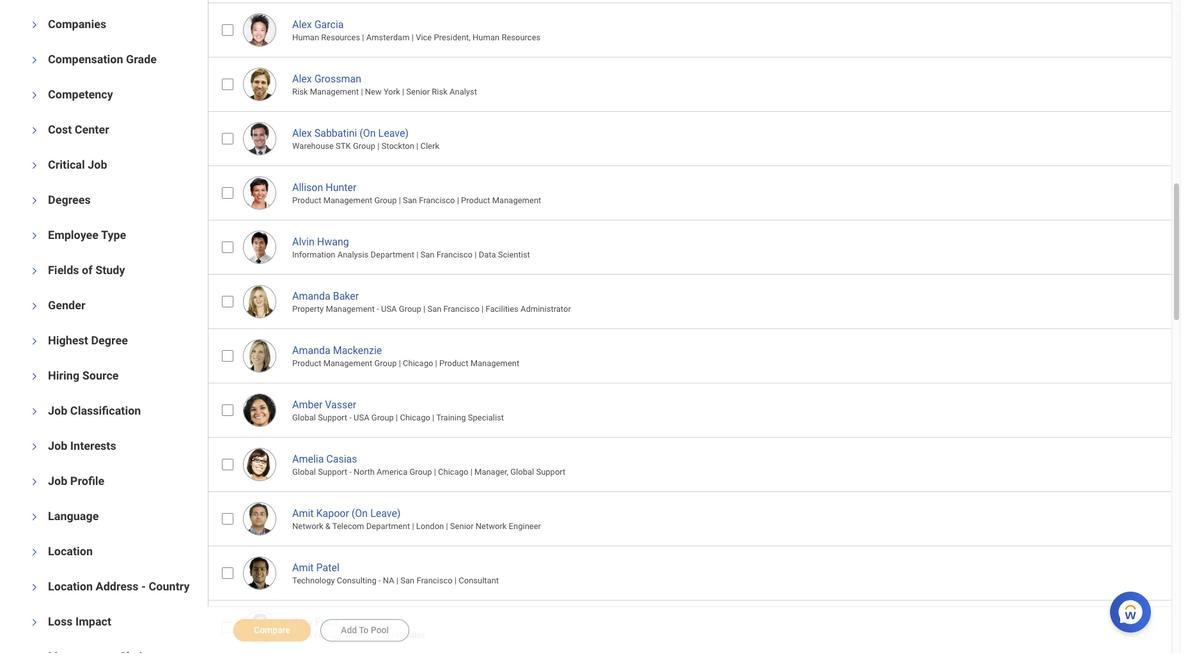 Task type: describe. For each thing, give the bounding box(es) containing it.
alex for alex grossman
[[292, 73, 312, 85]]

job for interests
[[48, 439, 67, 453]]

location for location button
[[48, 545, 93, 558]]

vasser
[[325, 399, 356, 411]]

chicago inside amanda mackenzie list item
[[403, 359, 433, 369]]

new
[[365, 87, 382, 97]]

of
[[82, 263, 93, 277]]

engineer
[[509, 522, 541, 532]]

chicago inside amber vasser list item
[[400, 413, 430, 423]]

product up data
[[461, 196, 490, 205]]

management up scientist
[[492, 196, 541, 205]]

- for global support - north america group   |   chicago   |   manager, global support
[[349, 468, 352, 477]]

alex sabbatini (on leave) link
[[292, 125, 409, 139]]

loss
[[48, 615, 73, 628]]

alex garcia link
[[292, 16, 344, 31]]

chevron down image for compensation grade
[[30, 52, 39, 68]]

america
[[377, 468, 408, 477]]

(on for kapoor
[[352, 508, 368, 520]]

usa for vasser
[[354, 413, 369, 423]]

source
[[82, 369, 119, 382]]

critical
[[48, 158, 85, 171]]

training
[[436, 413, 466, 423]]

amy frost
[[292, 616, 339, 629]]

mackenzie
[[333, 345, 382, 357]]

facilities
[[486, 305, 519, 314]]

francisco inside alvin hwang list item
[[437, 250, 473, 260]]

data
[[479, 250, 496, 260]]

hiring source
[[48, 369, 119, 382]]

amit for amit kapoor (on leave)
[[292, 508, 314, 520]]

critical job
[[48, 158, 107, 171]]

technology consulting - na   |   san francisco   |   consultant
[[292, 576, 499, 586]]

sabbatini
[[314, 127, 357, 139]]

job profile button
[[48, 474, 104, 488]]

chevron down image for employee type
[[30, 228, 39, 243]]

chevron down image for job interests
[[30, 439, 39, 454]]

product management group   |   san francisco   |   product management
[[292, 196, 541, 205]]

language
[[48, 509, 99, 523]]

field
[[385, 631, 403, 640]]

amit kapoor (on leave) link
[[292, 505, 401, 520]]

support for vasser
[[318, 413, 347, 423]]

amit kapoor (on leave) list item
[[208, 492, 1181, 546]]

support right manager,
[[536, 468, 566, 477]]

1 network from the left
[[292, 522, 323, 532]]

job profile
[[48, 474, 104, 488]]

san inside alvin hwang list item
[[421, 250, 435, 260]]

alex grossman list item
[[208, 57, 1181, 111]]

global for amelia
[[292, 468, 316, 477]]

classification
[[70, 404, 141, 417]]

alvin hwang list item
[[208, 220, 1181, 274]]

hiring
[[48, 369, 79, 382]]

chevron down image for cost center
[[30, 123, 39, 138]]

chicago inside amelia casias list item
[[438, 468, 468, 477]]

amy frost link
[[292, 614, 339, 629]]

allison
[[292, 181, 323, 194]]

stockton
[[382, 141, 414, 151]]

job interests button
[[48, 439, 116, 453]]

amber vasser
[[292, 399, 356, 411]]

product down allison at the top left of page
[[292, 196, 321, 205]]

amit patel
[[292, 562, 340, 574]]

consulting
[[337, 576, 377, 586]]

san inside allison hunter list item
[[403, 196, 417, 205]]

chevron down image for hiring source
[[30, 369, 39, 384]]

frost
[[315, 616, 339, 629]]

amanda mackenzie link
[[292, 342, 382, 357]]

leave) for alex sabbatini (on leave)
[[378, 127, 409, 139]]

job classification
[[48, 404, 141, 417]]

information analysis department   |   san francisco   |   data scientist
[[292, 250, 530, 260]]

group inside amber vasser list item
[[372, 413, 394, 423]]

chevron down image for loss impact
[[30, 615, 39, 630]]

product up training
[[439, 359, 468, 369]]

analysis
[[338, 250, 369, 260]]

chevron down image for location address - country
[[30, 580, 39, 595]]

garcia
[[314, 18, 344, 31]]

amit patel list item
[[208, 546, 1181, 600]]

center
[[75, 123, 109, 136]]

amanda for amanda mackenzie
[[292, 345, 330, 357]]

group inside amanda mackenzie list item
[[374, 359, 397, 369]]

york
[[384, 87, 400, 97]]

compensation grade button
[[48, 52, 157, 66]]

specialist
[[468, 413, 504, 423]]

clerk
[[421, 141, 439, 151]]

chevron down image for language
[[30, 509, 39, 525]]

degree
[[91, 334, 128, 347]]

information
[[292, 250, 335, 260]]

risk management   |   new york   |   senior risk analyst
[[292, 87, 477, 97]]

administrator
[[521, 305, 571, 314]]

- for property management - usa group   |   san francisco   |   facilities administrator
[[377, 305, 379, 314]]

telecom
[[332, 522, 364, 532]]

fields of study button
[[48, 263, 125, 277]]

francisco inside allison hunter list item
[[419, 196, 455, 205]]

calgary
[[319, 631, 347, 640]]

alex sabbatini (on leave)
[[292, 127, 409, 139]]

global support - north america group   |   chicago   |   manager, global support
[[292, 468, 566, 477]]

property
[[292, 305, 324, 314]]

critical job button
[[48, 158, 107, 171]]

highest degree button
[[48, 334, 128, 347]]

north
[[354, 468, 375, 477]]

department inside amit kapoor (on leave) list item
[[366, 522, 410, 532]]

amanda mackenzie list item
[[208, 329, 1181, 383]]

country
[[149, 580, 190, 593]]

2 sales from the left
[[405, 631, 425, 640]]

(on for sabbatini
[[360, 127, 376, 139]]

manager,
[[475, 468, 509, 477]]

2 risk from the left
[[432, 87, 448, 97]]

support for casias
[[318, 468, 347, 477]]

alex grossman link
[[292, 70, 361, 85]]

group inside alex sabbatini (on leave) list item
[[353, 141, 375, 151]]

cost center
[[48, 123, 109, 136]]

management for mackenzie
[[323, 359, 372, 369]]

amelia casias link
[[292, 451, 357, 465]]

group inside amelia casias list item
[[410, 468, 432, 477]]

employee type button
[[48, 228, 126, 241]]



Task type: vqa. For each thing, say whether or not it's contained in the screenshot.
justify icon
no



Task type: locate. For each thing, give the bounding box(es) containing it.
chevron down image left gender button
[[30, 298, 39, 314]]

degrees button
[[48, 193, 91, 206]]

amber
[[292, 399, 323, 411]]

management for baker
[[326, 305, 375, 314]]

san inside amit patel list item
[[401, 576, 415, 586]]

leave) for amit kapoor (on leave)
[[370, 508, 401, 520]]

- left north
[[349, 468, 352, 477]]

amsterdam
[[366, 33, 410, 42]]

amit kapoor (on leave)
[[292, 508, 401, 520]]

1 vertical spatial location
[[48, 580, 93, 593]]

grade
[[126, 52, 157, 66]]

1 vertical spatial amit
[[292, 562, 314, 574]]

1 vertical spatial usa
[[354, 413, 369, 423]]

5 chevron down image from the top
[[30, 263, 39, 279]]

network
[[292, 522, 323, 532], [476, 522, 507, 532]]

location down location button
[[48, 580, 93, 593]]

- inside amit patel list item
[[379, 576, 381, 586]]

2 chevron down image from the top
[[30, 87, 39, 103]]

1 horizontal spatial senior
[[450, 522, 474, 532]]

3 alex from the top
[[292, 127, 312, 139]]

0 vertical spatial amit
[[292, 508, 314, 520]]

loss impact button
[[48, 615, 111, 628]]

- down vasser
[[349, 413, 352, 423]]

human down alex garcia
[[292, 33, 319, 42]]

employee type
[[48, 228, 126, 241]]

francisco inside amit patel list item
[[417, 576, 453, 586]]

0 horizontal spatial usa
[[354, 413, 369, 423]]

alex for alex garcia
[[292, 18, 312, 31]]

group down information analysis department   |   san francisco   |   data scientist
[[399, 305, 421, 314]]

chevron down image left loss
[[30, 615, 39, 630]]

francisco inside amanda baker 'list item'
[[444, 305, 480, 314]]

1 horizontal spatial network
[[476, 522, 507, 532]]

francisco left consultant
[[417, 576, 453, 586]]

hiring source button
[[48, 369, 119, 382]]

chevron down image for companies
[[30, 17, 39, 32]]

technology
[[292, 576, 335, 586]]

1 alex from the top
[[292, 18, 312, 31]]

san inside amanda baker 'list item'
[[428, 305, 442, 314]]

2 alex from the top
[[292, 73, 312, 85]]

chevron down image for fields of study
[[30, 263, 39, 279]]

compensation grade
[[48, 52, 157, 66]]

chicago down property management - usa group   |   san francisco   |   facilities administrator in the left of the page
[[403, 359, 433, 369]]

degrees
[[48, 193, 91, 206]]

amanda mackenzie
[[292, 345, 382, 357]]

chevron down image left location button
[[30, 545, 39, 560]]

sales right field
[[405, 631, 425, 640]]

- for global support - usa group   |   chicago   |   training specialist
[[349, 413, 352, 423]]

global inside amber vasser list item
[[292, 413, 316, 423]]

amanda down property
[[292, 345, 330, 357]]

1 resources from the left
[[321, 33, 360, 42]]

global support - usa group   |   chicago   |   training specialist
[[292, 413, 504, 423]]

hwang
[[317, 236, 349, 248]]

london
[[416, 522, 444, 532]]

9 chevron down image from the top
[[30, 545, 39, 560]]

&
[[325, 522, 331, 532]]

group down mackenzie
[[374, 359, 397, 369]]

cost
[[48, 123, 72, 136]]

stk
[[336, 141, 351, 151]]

chevron down image for degrees
[[30, 193, 39, 208]]

amit patel link
[[292, 559, 340, 574]]

chevron down image for job profile
[[30, 474, 39, 490]]

chevron down image left degrees
[[30, 193, 39, 208]]

chevron down image left companies 'button'
[[30, 17, 39, 32]]

francisco left facilities
[[444, 305, 480, 314]]

0 horizontal spatial sales
[[292, 631, 312, 640]]

0 vertical spatial senior
[[406, 87, 430, 97]]

(on up telecom
[[352, 508, 368, 520]]

alvin hwang
[[292, 236, 349, 248]]

department right telecom
[[366, 522, 410, 532]]

amanda baker
[[292, 290, 359, 302]]

alex garcia list item
[[208, 2, 1181, 57]]

list item
[[208, 0, 1181, 2]]

1 chevron down image from the top
[[30, 52, 39, 68]]

2 location from the top
[[48, 580, 93, 593]]

amber vasser list item
[[208, 383, 1181, 437]]

alex inside 'link'
[[292, 73, 312, 85]]

amit for amit patel
[[292, 562, 314, 574]]

study
[[95, 263, 125, 277]]

alvin hwang link
[[292, 233, 349, 248]]

interests
[[70, 439, 116, 453]]

san
[[403, 196, 417, 205], [421, 250, 435, 260], [428, 305, 442, 314], [401, 576, 415, 586]]

fields
[[48, 263, 79, 277]]

usa up mackenzie
[[381, 305, 397, 314]]

alex left grossman
[[292, 73, 312, 85]]

2 human from the left
[[473, 33, 500, 42]]

10 chevron down image from the top
[[30, 615, 39, 630]]

location for location address - country
[[48, 580, 93, 593]]

chevron down image left language button
[[30, 509, 39, 525]]

1 vertical spatial leave)
[[370, 508, 401, 520]]

risk
[[292, 87, 308, 97], [432, 87, 448, 97]]

language button
[[48, 509, 99, 523]]

cost center button
[[48, 123, 109, 136]]

group down stockton in the top left of the page
[[374, 196, 397, 205]]

gender button
[[48, 298, 85, 312]]

allison hunter link
[[292, 179, 357, 194]]

alex for alex sabbatini (on leave)
[[292, 127, 312, 139]]

director,
[[353, 631, 383, 640]]

job for profile
[[48, 474, 67, 488]]

chevron down image left fields
[[30, 263, 39, 279]]

2 chevron down image from the top
[[30, 158, 39, 173]]

group inside allison hunter list item
[[374, 196, 397, 205]]

location address - country
[[48, 580, 190, 593]]

management down facilities
[[471, 359, 519, 369]]

kapoor
[[316, 508, 349, 520]]

1 horizontal spatial human
[[473, 33, 500, 42]]

job right critical
[[88, 158, 107, 171]]

1 vertical spatial chicago
[[400, 413, 430, 423]]

job for classification
[[48, 404, 67, 417]]

alex inside list item
[[292, 18, 312, 31]]

1 amanda from the top
[[292, 290, 330, 302]]

amy frost list item
[[208, 600, 1181, 654]]

1 horizontal spatial usa
[[381, 305, 397, 314]]

senior inside alex grossman list item
[[406, 87, 430, 97]]

0 vertical spatial location
[[48, 545, 93, 558]]

property management - usa group   |   san francisco   |   facilities administrator
[[292, 305, 571, 314]]

job interests
[[48, 439, 116, 453]]

management down hunter
[[323, 196, 372, 205]]

chicago left training
[[400, 413, 430, 423]]

chevron down image left competency button
[[30, 87, 39, 103]]

hunter
[[326, 181, 357, 194]]

san up property management - usa group   |   san francisco   |   facilities administrator in the left of the page
[[421, 250, 435, 260]]

risk left analyst
[[432, 87, 448, 97]]

chevron down image
[[30, 17, 39, 32], [30, 87, 39, 103], [30, 123, 39, 138], [30, 193, 39, 208], [30, 263, 39, 279], [30, 298, 39, 314], [30, 369, 39, 384], [30, 509, 39, 525], [30, 545, 39, 560], [30, 615, 39, 630]]

department inside alvin hwang list item
[[371, 250, 414, 260]]

1 vertical spatial alex
[[292, 73, 312, 85]]

chevron down image left cost
[[30, 123, 39, 138]]

job
[[88, 158, 107, 171], [48, 404, 67, 417], [48, 439, 67, 453], [48, 474, 67, 488]]

chevron down image for critical job
[[30, 158, 39, 173]]

human right 'president,'
[[473, 33, 500, 42]]

6 chevron down image from the top
[[30, 439, 39, 454]]

consultant
[[459, 576, 499, 586]]

management inside alex grossman list item
[[310, 87, 359, 97]]

compensation
[[48, 52, 123, 66]]

job left the interests on the left bottom of page
[[48, 439, 67, 453]]

amanda
[[292, 290, 330, 302], [292, 345, 330, 357]]

support inside amber vasser list item
[[318, 413, 347, 423]]

amanda baker link
[[292, 288, 359, 302]]

0 vertical spatial leave)
[[378, 127, 409, 139]]

na
[[383, 576, 394, 586]]

patel
[[316, 562, 340, 574]]

1 vertical spatial amanda
[[292, 345, 330, 357]]

competency
[[48, 87, 113, 101]]

4 chevron down image from the top
[[30, 334, 39, 349]]

network left engineer
[[476, 522, 507, 532]]

warehouse
[[292, 141, 334, 151]]

amit up technology
[[292, 562, 314, 574]]

chevron down image for competency
[[30, 87, 39, 103]]

usa inside amber vasser list item
[[354, 413, 369, 423]]

6 chevron down image from the top
[[30, 298, 39, 314]]

amelia casias
[[292, 453, 357, 465]]

highest degree
[[48, 334, 128, 347]]

management down mackenzie
[[323, 359, 372, 369]]

risk down 'alex grossman'
[[292, 87, 308, 97]]

-
[[377, 305, 379, 314], [349, 413, 352, 423], [349, 468, 352, 477], [379, 576, 381, 586], [141, 580, 146, 593]]

1 horizontal spatial risk
[[432, 87, 448, 97]]

0 horizontal spatial resources
[[321, 33, 360, 42]]

- inside amelia casias list item
[[349, 468, 352, 477]]

global down amelia
[[292, 468, 316, 477]]

chevron down image
[[30, 52, 39, 68], [30, 158, 39, 173], [30, 228, 39, 243], [30, 334, 39, 349], [30, 404, 39, 419], [30, 439, 39, 454], [30, 474, 39, 490], [30, 580, 39, 595]]

8 chevron down image from the top
[[30, 509, 39, 525]]

san down information analysis department   |   san francisco   |   data scientist
[[428, 305, 442, 314]]

group right america
[[410, 468, 432, 477]]

amanda up property
[[292, 290, 330, 302]]

amanda for amanda baker
[[292, 290, 330, 302]]

management inside amanda baker 'list item'
[[326, 305, 375, 314]]

2 amanda from the top
[[292, 345, 330, 357]]

senior right york
[[406, 87, 430, 97]]

usa down vasser
[[354, 413, 369, 423]]

1 vertical spatial (on
[[352, 508, 368, 520]]

0 vertical spatial alex
[[292, 18, 312, 31]]

1 vertical spatial senior
[[450, 522, 474, 532]]

network & telecom department   |   london   |   senior network engineer
[[292, 522, 541, 532]]

amanda baker list item
[[208, 274, 1181, 329]]

chicago left manager,
[[438, 468, 468, 477]]

- inside amber vasser list item
[[349, 413, 352, 423]]

amanda inside "link"
[[292, 290, 330, 302]]

amy
[[292, 616, 313, 629]]

chevron down image for gender
[[30, 298, 39, 314]]

1 horizontal spatial sales
[[405, 631, 425, 640]]

job classification button
[[48, 404, 141, 417]]

companies
[[48, 17, 106, 30]]

1 sales from the left
[[292, 631, 312, 640]]

3 chevron down image from the top
[[30, 123, 39, 138]]

allison hunter list item
[[208, 165, 1181, 220]]

group up america
[[372, 413, 394, 423]]

human
[[292, 33, 319, 42], [473, 33, 500, 42]]

- left na
[[379, 576, 381, 586]]

leave) up stockton in the top left of the page
[[378, 127, 409, 139]]

1 horizontal spatial resources
[[502, 33, 541, 42]]

4 chevron down image from the top
[[30, 193, 39, 208]]

0 vertical spatial (on
[[360, 127, 376, 139]]

0 vertical spatial usa
[[381, 305, 397, 314]]

management for grossman
[[310, 87, 359, 97]]

baker
[[333, 290, 359, 302]]

san up information analysis department   |   san francisco   |   data scientist
[[403, 196, 417, 205]]

(on up warehouse stk group   |   stockton   |   clerk
[[360, 127, 376, 139]]

senior inside amit kapoor (on leave) list item
[[450, 522, 474, 532]]

2 amit from the top
[[292, 562, 314, 574]]

san right na
[[401, 576, 415, 586]]

francisco left data
[[437, 250, 473, 260]]

product down amanda mackenzie
[[292, 359, 321, 369]]

1 human from the left
[[292, 33, 319, 42]]

amber vasser link
[[292, 396, 356, 411]]

3 chevron down image from the top
[[30, 228, 39, 243]]

usa inside amanda baker 'list item'
[[381, 305, 397, 314]]

5 chevron down image from the top
[[30, 404, 39, 419]]

2 vertical spatial chicago
[[438, 468, 468, 477]]

management
[[310, 87, 359, 97], [323, 196, 372, 205], [492, 196, 541, 205], [326, 305, 375, 314], [323, 359, 372, 369], [471, 359, 519, 369]]

francisco down clerk
[[419, 196, 455, 205]]

2 vertical spatial alex
[[292, 127, 312, 139]]

management down grossman
[[310, 87, 359, 97]]

1 risk from the left
[[292, 87, 308, 97]]

0 horizontal spatial human
[[292, 33, 319, 42]]

2 network from the left
[[476, 522, 507, 532]]

department right analysis
[[371, 250, 414, 260]]

group inside amanda baker 'list item'
[[399, 305, 421, 314]]

warehouse stk group   |   stockton   |   clerk
[[292, 141, 439, 151]]

0 vertical spatial amanda
[[292, 290, 330, 302]]

0 vertical spatial chicago
[[403, 359, 433, 369]]

chevron down image left hiring
[[30, 369, 39, 384]]

- left country on the bottom left of page
[[141, 580, 146, 593]]

management down baker on the left of page
[[326, 305, 375, 314]]

2 resources from the left
[[502, 33, 541, 42]]

location down language at the bottom of the page
[[48, 545, 93, 558]]

support down amelia casias
[[318, 468, 347, 477]]

job down hiring
[[48, 404, 67, 417]]

usa for baker
[[381, 305, 397, 314]]

8 chevron down image from the top
[[30, 580, 39, 595]]

0 horizontal spatial risk
[[292, 87, 308, 97]]

- up mackenzie
[[377, 305, 379, 314]]

profile
[[70, 474, 104, 488]]

- for technology consulting - na   |   san francisco   |   consultant
[[379, 576, 381, 586]]

1 vertical spatial department
[[366, 522, 410, 532]]

highest
[[48, 334, 88, 347]]

sales   |   calgary   |   director, field sales
[[292, 631, 425, 640]]

0 vertical spatial department
[[371, 250, 414, 260]]

management for hunter
[[323, 196, 372, 205]]

7 chevron down image from the top
[[30, 474, 39, 490]]

alex grossman
[[292, 73, 361, 85]]

scientist
[[498, 250, 530, 260]]

leave) up network & telecom department   |   london   |   senior network engineer
[[370, 508, 401, 520]]

alex left garcia
[[292, 18, 312, 31]]

alex sabbatini (on leave) list item
[[208, 111, 1181, 165]]

sales down amy
[[292, 631, 312, 640]]

- for location address - country
[[141, 580, 146, 593]]

allison hunter
[[292, 181, 357, 194]]

1 chevron down image from the top
[[30, 17, 39, 32]]

amit left kapoor at the bottom of page
[[292, 508, 314, 520]]

network left &
[[292, 522, 323, 532]]

group down alex sabbatini (on leave)
[[353, 141, 375, 151]]

senior right london
[[450, 522, 474, 532]]

0 horizontal spatial network
[[292, 522, 323, 532]]

global down amber
[[292, 413, 316, 423]]

chevron down image for job classification
[[30, 404, 39, 419]]

global right manager,
[[511, 468, 534, 477]]

support down vasser
[[318, 413, 347, 423]]

alex up warehouse
[[292, 127, 312, 139]]

analyst
[[450, 87, 477, 97]]

chevron down image for location
[[30, 545, 39, 560]]

amanda inside list item
[[292, 345, 330, 357]]

1 location from the top
[[48, 545, 93, 558]]

0 horizontal spatial senior
[[406, 87, 430, 97]]

global for amber
[[292, 413, 316, 423]]

chevron down image for highest degree
[[30, 334, 39, 349]]

vice
[[416, 33, 432, 42]]

competency button
[[48, 87, 113, 101]]

job left profile
[[48, 474, 67, 488]]

amelia casias list item
[[208, 437, 1181, 492]]

7 chevron down image from the top
[[30, 369, 39, 384]]

product management group   |   chicago   |   product management
[[292, 359, 519, 369]]

1 amit from the top
[[292, 508, 314, 520]]

- inside amanda baker 'list item'
[[377, 305, 379, 314]]



